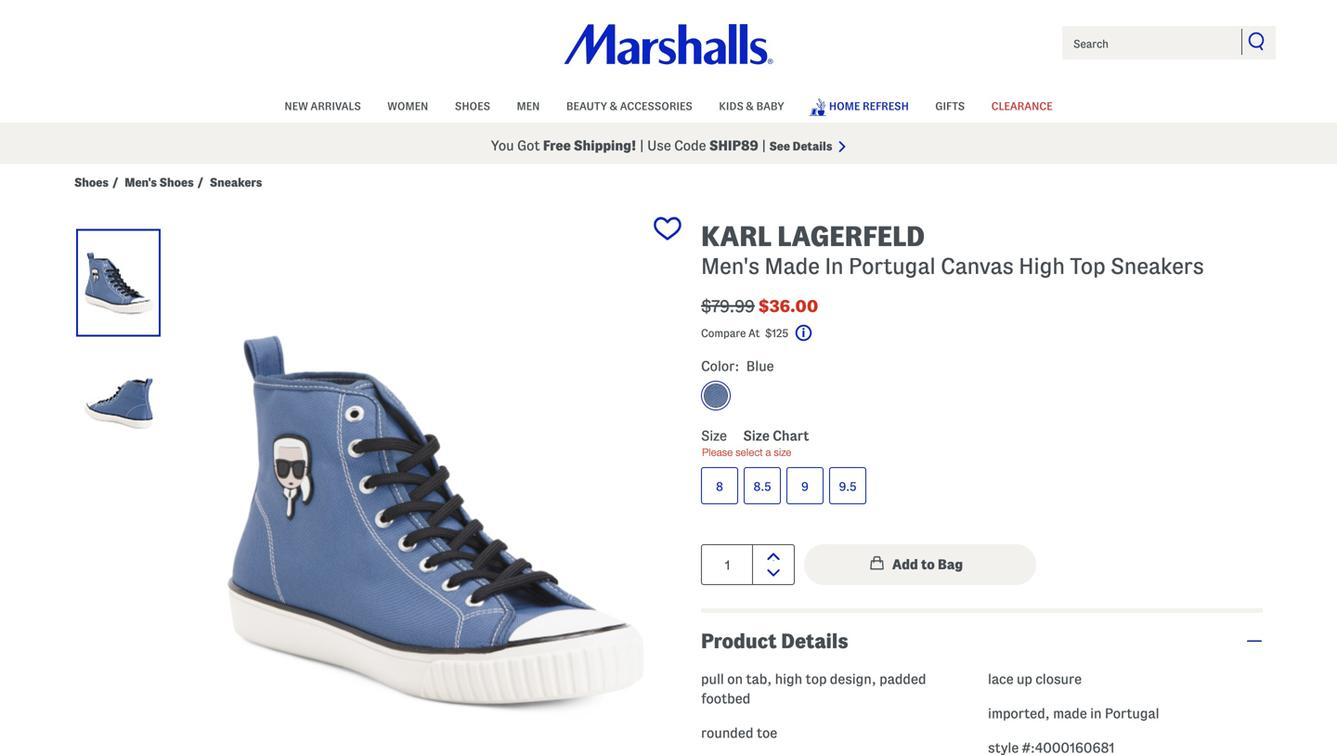 Task type: vqa. For each thing, say whether or not it's contained in the screenshot.
create a vibe image
no



Task type: locate. For each thing, give the bounding box(es) containing it.
Search text field
[[1061, 24, 1278, 61]]

1 horizontal spatial size
[[744, 428, 770, 444]]

details up top
[[782, 630, 849, 652]]

& right kids on the right top of page
[[747, 100, 754, 112]]

up image
[[767, 553, 780, 561]]

1 horizontal spatial shoes link
[[455, 91, 491, 119]]

portugal down lagerfeld
[[849, 254, 936, 278]]

portugal
[[849, 254, 936, 278], [1106, 706, 1160, 721]]

1 size from the left
[[701, 428, 727, 444]]

shoes link left men link
[[455, 91, 491, 119]]

on
[[728, 672, 743, 687]]

details right see
[[793, 140, 833, 153]]

1 & from the left
[[610, 100, 618, 112]]

0 horizontal spatial size
[[701, 428, 727, 444]]

1 vertical spatial shoes link
[[74, 175, 109, 190]]

men link
[[517, 91, 540, 119]]

1 / from the left
[[112, 176, 118, 189]]

beauty & accessories link
[[567, 91, 693, 119]]

1 vertical spatial men's
[[701, 254, 760, 278]]

gifts link
[[936, 91, 965, 119]]

9.5
[[840, 480, 857, 493]]

0 horizontal spatial /
[[112, 176, 118, 189]]

beauty & accessories
[[567, 100, 693, 112]]

see details link
[[770, 140, 847, 153]]

sneakers
[[210, 176, 262, 189], [1111, 254, 1205, 278]]

color:
[[701, 359, 740, 374]]

ship89
[[710, 138, 759, 153]]

in
[[1091, 706, 1102, 721]]

1 horizontal spatial portugal
[[1106, 706, 1160, 721]]

lace
[[989, 672, 1014, 687]]

men's made in portugal canvas high top sneakers image
[[189, 210, 683, 755], [79, 232, 158, 334], [79, 353, 158, 455]]

plus image
[[1247, 640, 1264, 642]]

0 horizontal spatial sneakers
[[210, 176, 262, 189]]

portugal right in in the bottom of the page
[[1106, 706, 1160, 721]]

1 horizontal spatial &
[[747, 100, 754, 112]]

0 vertical spatial men's
[[125, 176, 157, 189]]

code
[[675, 138, 707, 153]]

men's
[[125, 176, 157, 189], [701, 254, 760, 278]]

product
[[701, 630, 777, 652]]

kids & baby link
[[719, 91, 785, 119]]

size up select
[[744, 428, 770, 444]]

made
[[765, 254, 820, 278]]

details inside you got free shipping! | use code ship89 | see details
[[793, 140, 833, 153]]

size for size chart please select a size
[[744, 428, 770, 444]]

1 horizontal spatial men's
[[701, 254, 760, 278]]

menu bar
[[74, 89, 1264, 123]]

shoes left sneakers link
[[159, 176, 194, 189]]

1 vertical spatial details
[[782, 630, 849, 652]]

0 vertical spatial portugal
[[849, 254, 936, 278]]

high
[[775, 672, 803, 687]]

8.5 link
[[744, 467, 781, 504]]

up
[[1017, 672, 1033, 687]]

size list box
[[701, 467, 1264, 510]]

1 vertical spatial portugal
[[1106, 706, 1160, 721]]

pull on tab, high top design, padded footbed
[[701, 672, 927, 707]]

home refresh
[[830, 100, 909, 112]]

toe
[[757, 726, 778, 741]]

shoes link left men's shoes 'link'
[[74, 175, 109, 190]]

/ left men's shoes 'link'
[[112, 176, 118, 189]]

2 size from the left
[[744, 428, 770, 444]]

0 horizontal spatial &
[[610, 100, 618, 112]]

kids & baby
[[719, 100, 785, 112]]

men's inside karl lagerfeld men's made in portugal canvas high top sneakers
[[701, 254, 760, 278]]

in
[[825, 254, 844, 278]]

0 horizontal spatial shoes
[[74, 176, 109, 189]]

shoes link
[[455, 91, 491, 119], [74, 175, 109, 190]]

None submit
[[1249, 32, 1267, 50], [805, 544, 1037, 585], [1249, 32, 1267, 50], [805, 544, 1037, 585]]

shoes inside banner
[[455, 100, 491, 112]]

home
[[830, 100, 861, 112]]

$36.00
[[759, 297, 819, 315]]

tab,
[[746, 672, 772, 687]]

&
[[610, 100, 618, 112], [747, 100, 754, 112]]

8
[[716, 480, 724, 493]]

0 vertical spatial details
[[793, 140, 833, 153]]

karl lagerfeld men's made in portugal canvas high top sneakers
[[701, 221, 1205, 278]]

size inside size chart please select a size
[[744, 428, 770, 444]]

0 horizontal spatial portugal
[[849, 254, 936, 278]]

sneakers right top
[[1111, 254, 1205, 278]]

shipping!
[[574, 138, 637, 153]]

/ left sneakers link
[[198, 176, 203, 189]]

design,
[[830, 672, 877, 687]]

site search search field
[[1061, 24, 1278, 61]]

2 horizontal spatial shoes
[[455, 100, 491, 112]]

free
[[543, 138, 571, 153]]

1 horizontal spatial sneakers
[[1111, 254, 1205, 278]]

chart
[[773, 428, 810, 444]]

0 vertical spatial shoes link
[[455, 91, 491, 119]]

shoes left men's shoes 'link'
[[74, 176, 109, 189]]

size up please
[[701, 428, 727, 444]]

beauty
[[567, 100, 608, 112]]

you got free shipping! | use code ship89 | see details
[[491, 138, 835, 153]]

product details link
[[701, 613, 1264, 670]]

down image
[[767, 570, 780, 577]]

menu bar containing new arrivals
[[74, 89, 1264, 123]]

marquee
[[0, 127, 1338, 164]]

8 link
[[701, 467, 739, 504]]

sneakers right men's shoes 'link'
[[210, 176, 262, 189]]

top
[[806, 672, 827, 687]]

details
[[793, 140, 833, 153], [782, 630, 849, 652]]

$79.99 $36.00
[[701, 297, 819, 315]]

blue
[[747, 359, 774, 374]]

shoes left men
[[455, 100, 491, 112]]

8.5
[[754, 480, 772, 493]]

shoes
[[455, 100, 491, 112], [74, 176, 109, 189], [159, 176, 194, 189]]

rounded toe
[[701, 726, 778, 741]]

select
[[736, 446, 763, 459]]

/
[[112, 176, 118, 189], [198, 176, 203, 189]]

2 & from the left
[[747, 100, 754, 112]]

0 horizontal spatial men's
[[125, 176, 157, 189]]

& right beauty
[[610, 100, 618, 112]]

banner
[[0, 0, 1338, 164]]

compare
[[701, 328, 746, 339]]

men's for shoes
[[125, 176, 157, 189]]

size chart please select a size
[[702, 428, 810, 459]]

1 horizontal spatial /
[[198, 176, 203, 189]]

you
[[491, 138, 514, 153]]

imported,
[[989, 706, 1051, 721]]

size
[[701, 428, 727, 444], [744, 428, 770, 444]]

1 vertical spatial sneakers
[[1111, 254, 1205, 278]]

size chart link
[[744, 428, 810, 444]]



Task type: describe. For each thing, give the bounding box(es) containing it.
canvas
[[941, 254, 1014, 278]]

color: list box
[[701, 381, 1264, 420]]

new
[[285, 100, 308, 112]]

size for size
[[701, 428, 727, 444]]

marquee containing you got
[[0, 127, 1338, 164]]

new arrivals link
[[285, 91, 361, 119]]

pull
[[701, 672, 725, 687]]

baby
[[757, 100, 785, 112]]

9
[[802, 480, 809, 493]]

lagerfeld
[[778, 221, 926, 251]]

lace up closure
[[989, 672, 1082, 687]]

help
[[815, 328, 837, 339]]

banner containing you got
[[0, 0, 1338, 164]]

new arrivals
[[285, 100, 361, 112]]

padded
[[880, 672, 927, 687]]

please
[[702, 446, 733, 459]]

men's for karl
[[701, 254, 760, 278]]

clearance link
[[992, 91, 1053, 119]]

rounded
[[701, 726, 754, 741]]

made
[[1054, 706, 1088, 721]]

color: blue
[[701, 359, 774, 374]]

home refresh link
[[809, 89, 909, 122]]

women
[[388, 100, 429, 112]]

a
[[766, 446, 772, 459]]

compare at              $125
[[701, 328, 791, 339]]

footbed
[[701, 691, 751, 707]]

|
[[762, 138, 767, 153]]

arrivals
[[311, 100, 361, 112]]

karl
[[701, 221, 772, 251]]

clearance
[[992, 100, 1053, 112]]

& for kids
[[747, 100, 754, 112]]

men
[[517, 100, 540, 112]]

1 horizontal spatial shoes
[[159, 176, 194, 189]]

imported, made in portugal
[[989, 706, 1160, 721]]

gifts
[[936, 100, 965, 112]]

menu bar inside banner
[[74, 89, 1264, 123]]

$79.99
[[701, 297, 755, 315]]

blue image
[[704, 384, 728, 408]]

0 horizontal spatial shoes link
[[74, 175, 109, 190]]

see
[[770, 140, 791, 153]]

0 vertical spatial sneakers
[[210, 176, 262, 189]]

accessories
[[620, 100, 693, 112]]

kids
[[719, 100, 744, 112]]

got
[[518, 138, 540, 153]]

shoes / men's shoes / sneakers
[[74, 176, 262, 189]]

karl lagerfeld main content
[[0, 164, 1338, 755]]

& for beauty
[[610, 100, 618, 112]]

9 link
[[787, 467, 824, 504]]

shoes for shoes
[[455, 100, 491, 112]]

2 / from the left
[[198, 176, 203, 189]]

top
[[1071, 254, 1106, 278]]

size
[[774, 446, 792, 459]]

men's shoes link
[[125, 175, 194, 190]]

help link
[[795, 324, 837, 342]]

details inside karl lagerfeld main content
[[782, 630, 849, 652]]

high
[[1019, 254, 1066, 278]]

sneakers inside karl lagerfeld men's made in portugal canvas high top sneakers
[[1111, 254, 1205, 278]]

$125
[[765, 328, 789, 339]]

marshalls home image
[[564, 24, 773, 65]]

portugal inside karl lagerfeld men's made in portugal canvas high top sneakers
[[849, 254, 936, 278]]

closure
[[1036, 672, 1082, 687]]

women link
[[388, 91, 429, 119]]

| use
[[640, 138, 672, 153]]

9.5 link
[[830, 467, 867, 504]]

product details
[[701, 630, 849, 652]]

sneakers link
[[210, 175, 262, 190]]

refresh
[[863, 100, 909, 112]]

shoes for shoes / men's shoes / sneakers
[[74, 176, 109, 189]]



